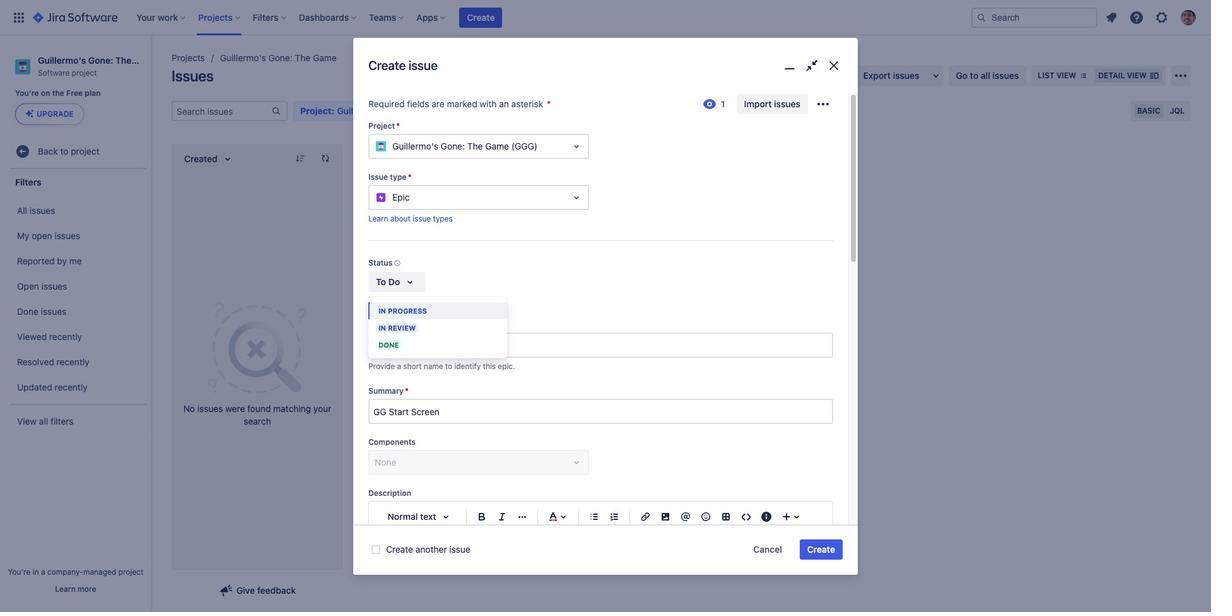 Task type: describe. For each thing, give the bounding box(es) containing it.
italic ⌘i image
[[495, 509, 510, 524]]

export issues button
[[856, 66, 944, 86]]

filters
[[15, 177, 41, 187]]

upgrade button
[[16, 104, 83, 125]]

none text field inside create issue dialog
[[370, 400, 832, 423]]

done issues link
[[6, 299, 148, 325]]

the for guillermo's gone: the game
[[295, 52, 311, 63]]

table image
[[719, 509, 734, 524]]

reported
[[17, 255, 55, 266]]

Search issues text field
[[173, 102, 271, 120]]

save
[[733, 105, 753, 116]]

no issues were found matching your search
[[183, 403, 331, 427]]

required fields are marked with an asterisk *
[[368, 98, 551, 109]]

import issues link
[[737, 94, 808, 114]]

more
[[78, 584, 96, 594]]

about
[[390, 214, 411, 223]]

free
[[66, 88, 83, 98]]

gone: for guillermo's gone: the game (ggg)
[[441, 141, 465, 151]]

view
[[17, 416, 37, 426]]

do
[[388, 277, 400, 287]]

create another issue
[[386, 544, 470, 555]]

Epic Name text field
[[370, 334, 832, 356]]

to do button
[[368, 272, 425, 292]]

issues for no issues were found matching your search
[[197, 403, 223, 414]]

this is the issue's initial status upon creation
[[368, 298, 505, 305]]

mention image
[[678, 509, 693, 524]]

group containing all issues
[[6, 195, 148, 404]]

view all filters
[[17, 416, 74, 426]]

go to all issues
[[956, 70, 1019, 81]]

game for guillermo's gone: the game
[[313, 52, 337, 63]]

progress
[[388, 307, 427, 315]]

jql
[[1170, 106, 1185, 115]]

were
[[225, 403, 245, 414]]

projects
[[172, 52, 205, 63]]

(ggg)
[[512, 141, 538, 151]]

is
[[383, 298, 388, 305]]

learn about issue types link
[[368, 214, 453, 223]]

all
[[17, 205, 27, 216]]

minimize image
[[781, 57, 799, 75]]

managed
[[83, 567, 116, 577]]

* right the asterisk at the left top of the page
[[547, 98, 551, 109]]

software
[[38, 68, 70, 77]]

recently for viewed recently
[[49, 331, 82, 342]]

reported by me
[[17, 255, 82, 266]]

refresh image
[[321, 153, 331, 163]]

marked
[[447, 98, 477, 109]]

provide a short name to identify this epic.
[[368, 361, 515, 371]]

projects link
[[172, 50, 205, 66]]

issues for open issues
[[41, 281, 67, 291]]

project *
[[368, 121, 400, 130]]

reported by me link
[[6, 249, 148, 274]]

my open issues
[[17, 230, 80, 241]]

code snippet image
[[739, 509, 754, 524]]

view for detail view
[[1127, 71, 1147, 80]]

list
[[1038, 71, 1055, 80]]

fields
[[407, 98, 429, 109]]

learn more button
[[55, 584, 96, 594]]

found
[[247, 403, 271, 414]]

my open issues link
[[6, 224, 148, 249]]

company-
[[47, 567, 83, 577]]

resolved recently
[[17, 356, 89, 367]]

you're in a company-managed project
[[8, 567, 144, 577]]

epic for epic name
[[368, 320, 384, 329]]

issue for about
[[413, 214, 431, 223]]

summary *
[[368, 386, 409, 396]]

open image for guillermo's gone: the game (ggg)
[[569, 139, 584, 154]]

create button inside create issue dialog
[[800, 539, 843, 560]]

guillermo's gone: the game (ggg)
[[392, 141, 538, 151]]

issues for export issues
[[893, 70, 920, 81]]

go to all issues link
[[949, 66, 1027, 86]]

all issues link
[[6, 198, 148, 224]]

identify
[[455, 361, 481, 371]]

epic for epic
[[392, 192, 410, 202]]

components
[[368, 437, 416, 447]]

in for in progress
[[379, 307, 386, 315]]

0 vertical spatial all
[[981, 70, 991, 81]]

guillermo's gone: the game link
[[220, 50, 337, 66]]

filters
[[51, 416, 74, 426]]

to
[[376, 277, 386, 287]]

create issue dialog
[[353, 38, 858, 612]]

detail view
[[1099, 71, 1147, 80]]

normal text button
[[382, 503, 461, 531]]

back
[[38, 146, 58, 156]]

create issue
[[368, 58, 438, 73]]

project for in
[[118, 567, 144, 577]]

gone: for guillermo's gone: the game
[[268, 52, 293, 63]]

resolved recently link
[[6, 350, 148, 375]]

my
[[17, 230, 29, 241]]

learn more
[[55, 584, 96, 594]]

guillermo's for guillermo's gone: the game software project
[[38, 55, 86, 66]]

issue's
[[402, 298, 423, 305]]

filter
[[755, 105, 775, 116]]

done issues
[[17, 306, 66, 317]]

recently for resolved recently
[[57, 356, 89, 367]]

* right summary
[[405, 386, 409, 396]]

this
[[368, 298, 381, 305]]

epic.
[[498, 361, 515, 371]]

import issues
[[744, 98, 801, 109]]

guillermo's for guillermo's gone: the game (ggg)
[[392, 141, 438, 151]]

in for in review
[[379, 324, 386, 332]]

with
[[480, 98, 497, 109]]

updated recently link
[[6, 375, 148, 400]]

game for guillermo's gone: the game (ggg)
[[485, 141, 509, 151]]

required
[[368, 98, 405, 109]]

project for gone:
[[72, 68, 97, 77]]

a inside create issue dialog
[[397, 361, 401, 371]]

summary
[[368, 386, 404, 396]]

open export issues dropdown image
[[928, 68, 944, 83]]

issues for all issues
[[30, 205, 55, 216]]

more formatting image
[[515, 509, 530, 524]]

detail
[[1099, 71, 1125, 80]]



Task type: locate. For each thing, give the bounding box(es) containing it.
1 view from the left
[[1057, 71, 1077, 80]]

to right name
[[445, 361, 452, 371]]

1 vertical spatial open image
[[569, 190, 584, 205]]

back to project link
[[10, 139, 146, 164]]

this
[[483, 361, 496, 371]]

status
[[443, 298, 462, 305]]

give feedback button
[[211, 580, 304, 601]]

2 vertical spatial to
[[445, 361, 452, 371]]

issues right open
[[55, 230, 80, 241]]

issues up viewed recently
[[41, 306, 66, 317]]

normal text
[[388, 511, 436, 522]]

done down open
[[17, 306, 38, 317]]

0 horizontal spatial epic
[[368, 320, 384, 329]]

1 horizontal spatial a
[[397, 361, 401, 371]]

gone: for guillermo's gone: the game software project
[[88, 55, 113, 66]]

to for back
[[60, 146, 68, 156]]

epic down type
[[392, 192, 410, 202]]

create inside primary element
[[467, 12, 495, 22]]

2 vertical spatial issue
[[449, 544, 470, 555]]

in progress
[[379, 307, 427, 315]]

2 horizontal spatial the
[[467, 141, 483, 151]]

text
[[420, 511, 436, 522]]

are
[[432, 98, 445, 109]]

* right type
[[408, 172, 412, 182]]

updated
[[17, 382, 52, 392]]

on
[[41, 88, 50, 98]]

in
[[33, 567, 39, 577]]

0 vertical spatial project
[[72, 68, 97, 77]]

the right is
[[390, 298, 400, 305]]

epic left name
[[368, 320, 384, 329]]

info panel image
[[759, 509, 774, 524]]

0 vertical spatial you're
[[15, 88, 39, 98]]

save filter
[[733, 105, 775, 116]]

cancel button
[[746, 539, 790, 560]]

plan
[[85, 88, 101, 98]]

issues left the list
[[993, 70, 1019, 81]]

emoji image
[[698, 509, 714, 524]]

done inside 'group'
[[17, 306, 38, 317]]

group
[[6, 195, 148, 404]]

2 horizontal spatial guillermo's
[[392, 141, 438, 151]]

* right project
[[396, 121, 400, 130]]

2 horizontal spatial game
[[485, 141, 509, 151]]

in left name
[[379, 324, 386, 332]]

guillermo's inside guillermo's gone: the game link
[[220, 52, 266, 63]]

provide
[[368, 361, 395, 371]]

to do
[[376, 277, 400, 287]]

the
[[52, 88, 64, 98], [390, 298, 400, 305]]

1 vertical spatial project
[[71, 146, 99, 156]]

review
[[388, 324, 416, 332]]

in down is
[[379, 307, 386, 315]]

the inside create issue dialog
[[390, 298, 400, 305]]

view right the list
[[1057, 71, 1077, 80]]

issues
[[172, 67, 214, 85]]

game inside guillermo's gone: the game software project
[[134, 55, 158, 66]]

all right go
[[981, 70, 991, 81]]

1 vertical spatial done
[[379, 341, 399, 349]]

upgrade
[[37, 109, 74, 119]]

you're for you're on the free plan
[[15, 88, 39, 98]]

issues for done issues
[[41, 306, 66, 317]]

project inside 'link'
[[71, 146, 99, 156]]

0 horizontal spatial learn
[[55, 584, 76, 594]]

discard & close image
[[825, 57, 843, 75]]

learn left about at the left of the page
[[368, 214, 388, 223]]

0 vertical spatial in
[[379, 307, 386, 315]]

0 horizontal spatial create button
[[460, 7, 503, 27]]

recently inside updated recently link
[[55, 382, 87, 392]]

you're
[[15, 88, 39, 98], [8, 567, 30, 577]]

issue for another
[[449, 544, 470, 555]]

the right on
[[52, 88, 64, 98]]

1 horizontal spatial done
[[379, 341, 399, 349]]

gone: inside create issue dialog
[[441, 141, 465, 151]]

you're left on
[[15, 88, 39, 98]]

export
[[864, 70, 891, 81]]

you're for you're in a company-managed project
[[8, 567, 30, 577]]

primary element
[[8, 0, 972, 35]]

1 vertical spatial all
[[39, 416, 48, 426]]

0 vertical spatial a
[[397, 361, 401, 371]]

0 horizontal spatial game
[[134, 55, 158, 66]]

1 horizontal spatial view
[[1127, 71, 1147, 80]]

1 vertical spatial create button
[[800, 539, 843, 560]]

0 vertical spatial the
[[52, 88, 64, 98]]

the inside create issue dialog
[[467, 141, 483, 151]]

recently down viewed recently 'link'
[[57, 356, 89, 367]]

project right managed
[[118, 567, 144, 577]]

short
[[403, 361, 422, 371]]

1 horizontal spatial create button
[[800, 539, 843, 560]]

an
[[499, 98, 509, 109]]

project
[[72, 68, 97, 77], [71, 146, 99, 156], [118, 567, 144, 577]]

open image
[[569, 139, 584, 154], [569, 190, 584, 205]]

you're left in
[[8, 567, 30, 577]]

the for free
[[52, 88, 64, 98]]

list view
[[1038, 71, 1077, 80]]

done down in review
[[379, 341, 399, 349]]

learn for learn more
[[55, 584, 76, 594]]

another
[[416, 544, 447, 555]]

issues inside button
[[893, 70, 920, 81]]

back to project
[[38, 146, 99, 156]]

learn for learn about issue types
[[368, 214, 388, 223]]

issues right no
[[197, 403, 223, 414]]

the for guillermo's gone: the game software project
[[115, 55, 132, 66]]

0 horizontal spatial view
[[1057, 71, 1077, 80]]

resolved
[[17, 356, 54, 367]]

no
[[183, 403, 195, 414]]

gone: inside guillermo's gone: the game link
[[268, 52, 293, 63]]

to inside 'link'
[[60, 146, 68, 156]]

2 view from the left
[[1127, 71, 1147, 80]]

0 vertical spatial create button
[[460, 7, 503, 27]]

project inside guillermo's gone: the game software project
[[72, 68, 97, 77]]

open
[[17, 281, 39, 291]]

*
[[547, 98, 551, 109], [396, 121, 400, 130], [408, 172, 412, 182], [405, 386, 409, 396]]

0 horizontal spatial gone:
[[88, 55, 113, 66]]

issue
[[368, 172, 388, 182]]

guillermo's
[[220, 52, 266, 63], [38, 55, 86, 66], [392, 141, 438, 151]]

to for go
[[970, 70, 979, 81]]

issues for import issues
[[774, 98, 801, 109]]

to
[[970, 70, 979, 81], [60, 146, 68, 156], [445, 361, 452, 371]]

search
[[244, 416, 271, 427]]

game for guillermo's gone: the game software project
[[134, 55, 158, 66]]

view for list view
[[1057, 71, 1077, 80]]

me
[[69, 255, 82, 266]]

types
[[433, 214, 453, 223]]

project up plan
[[72, 68, 97, 77]]

Search field
[[972, 7, 1098, 27]]

issues right all
[[30, 205, 55, 216]]

info image
[[393, 258, 403, 268]]

0 vertical spatial done
[[17, 306, 38, 317]]

create
[[467, 12, 495, 22], [368, 58, 406, 73], [386, 544, 413, 555], [808, 544, 835, 555]]

link image
[[638, 509, 653, 524]]

guillermo's inside create issue dialog
[[392, 141, 438, 151]]

game
[[313, 52, 337, 63], [134, 55, 158, 66], [485, 141, 509, 151]]

to inside create issue dialog
[[445, 361, 452, 371]]

1 vertical spatial you're
[[8, 567, 30, 577]]

1 open image from the top
[[569, 139, 584, 154]]

viewed
[[17, 331, 47, 342]]

2 in from the top
[[379, 324, 386, 332]]

search image
[[977, 12, 987, 22]]

recently down resolved recently 'link' in the left of the page
[[55, 382, 87, 392]]

all issues
[[17, 205, 55, 216]]

1 in from the top
[[379, 307, 386, 315]]

2 horizontal spatial gone:
[[441, 141, 465, 151]]

bold ⌘b image
[[474, 509, 490, 524]]

learn down company-
[[55, 584, 76, 594]]

view all filters link
[[6, 409, 148, 434]]

1 vertical spatial epic
[[368, 320, 384, 329]]

1 vertical spatial issue
[[413, 214, 431, 223]]

guillermo's for guillermo's gone: the game
[[220, 52, 266, 63]]

issue right another
[[449, 544, 470, 555]]

2 horizontal spatial to
[[970, 70, 979, 81]]

bullet list ⌘⇧8 image
[[587, 509, 602, 524]]

view
[[1057, 71, 1077, 80], [1127, 71, 1147, 80]]

more actions for this issue image
[[816, 96, 831, 112]]

all
[[981, 70, 991, 81], [39, 416, 48, 426]]

feedback
[[257, 585, 296, 596]]

numbered list ⌘⇧7 image
[[607, 509, 622, 524]]

issues down 'reported by me'
[[41, 281, 67, 291]]

1 vertical spatial a
[[41, 567, 45, 577]]

sort descending image
[[295, 153, 305, 163]]

import
[[744, 98, 772, 109]]

gone: inside guillermo's gone: the game software project
[[88, 55, 113, 66]]

open issues link
[[6, 274, 148, 299]]

1 vertical spatial in
[[379, 324, 386, 332]]

viewed recently link
[[6, 325, 148, 350]]

recently inside viewed recently 'link'
[[49, 331, 82, 342]]

1 vertical spatial the
[[390, 298, 400, 305]]

open image for epic
[[569, 190, 584, 205]]

by
[[57, 255, 67, 266]]

view right detail
[[1127, 71, 1147, 80]]

1 horizontal spatial learn
[[368, 214, 388, 223]]

issue
[[409, 58, 438, 73], [413, 214, 431, 223], [449, 544, 470, 555]]

learn about issue types
[[368, 214, 453, 223]]

learn inside create issue dialog
[[368, 214, 388, 223]]

1 horizontal spatial guillermo's
[[220, 52, 266, 63]]

recently for updated recently
[[55, 382, 87, 392]]

0 vertical spatial open image
[[569, 139, 584, 154]]

issue left types
[[413, 214, 431, 223]]

1 horizontal spatial all
[[981, 70, 991, 81]]

issues right "export"
[[893, 70, 920, 81]]

a left short
[[397, 361, 401, 371]]

done for done issues
[[17, 306, 38, 317]]

2 open image from the top
[[569, 190, 584, 205]]

normal
[[388, 511, 418, 522]]

open issues
[[17, 281, 67, 291]]

project right the back
[[71, 146, 99, 156]]

0 horizontal spatial guillermo's
[[38, 55, 86, 66]]

0 vertical spatial recently
[[49, 331, 82, 342]]

a right in
[[41, 567, 45, 577]]

0 horizontal spatial the
[[115, 55, 132, 66]]

add image, video, or file image
[[658, 509, 673, 524]]

done for done
[[379, 341, 399, 349]]

to right the back
[[60, 146, 68, 156]]

0 horizontal spatial all
[[39, 416, 48, 426]]

issues inside 'link'
[[774, 98, 801, 109]]

recently
[[49, 331, 82, 342], [57, 356, 89, 367], [55, 382, 87, 392]]

save filter button
[[725, 101, 782, 121]]

the inside guillermo's gone: the game software project
[[115, 55, 132, 66]]

exit full screen image
[[803, 57, 821, 75]]

issue up fields
[[409, 58, 438, 73]]

done
[[17, 306, 38, 317], [379, 341, 399, 349]]

0 vertical spatial learn
[[368, 214, 388, 223]]

1 vertical spatial recently
[[57, 356, 89, 367]]

1 vertical spatial to
[[60, 146, 68, 156]]

0 horizontal spatial done
[[17, 306, 38, 317]]

recently inside resolved recently 'link'
[[57, 356, 89, 367]]

recently down done issues link
[[49, 331, 82, 342]]

1 horizontal spatial gone:
[[268, 52, 293, 63]]

give feedback
[[236, 585, 296, 596]]

cancel
[[754, 544, 782, 555]]

the
[[295, 52, 311, 63], [115, 55, 132, 66], [467, 141, 483, 151]]

jira software image
[[33, 10, 118, 25], [33, 10, 118, 25]]

in
[[379, 307, 386, 315], [379, 324, 386, 332]]

issues inside no issues were found matching your search
[[197, 403, 223, 414]]

learn inside button
[[55, 584, 76, 594]]

epic name
[[368, 320, 408, 329]]

0 horizontal spatial a
[[41, 567, 45, 577]]

None text field
[[370, 400, 832, 423]]

you're on the free plan
[[15, 88, 101, 98]]

issue type *
[[368, 172, 412, 182]]

guillermo's right projects
[[220, 52, 266, 63]]

1 horizontal spatial to
[[445, 361, 452, 371]]

the for issue's
[[390, 298, 400, 305]]

guillermo's inside guillermo's gone: the game software project
[[38, 55, 86, 66]]

1 horizontal spatial the
[[295, 52, 311, 63]]

create button inside primary element
[[460, 7, 503, 27]]

to right go
[[970, 70, 979, 81]]

guillermo's up software
[[38, 55, 86, 66]]

2 vertical spatial project
[[118, 567, 144, 577]]

0 horizontal spatial the
[[52, 88, 64, 98]]

0 vertical spatial epic
[[392, 192, 410, 202]]

0 vertical spatial to
[[970, 70, 979, 81]]

done inside create issue dialog
[[379, 341, 399, 349]]

learn
[[368, 214, 388, 223], [55, 584, 76, 594]]

0 horizontal spatial to
[[60, 146, 68, 156]]

1 horizontal spatial epic
[[392, 192, 410, 202]]

the for guillermo's gone: the game (ggg)
[[467, 141, 483, 151]]

0 vertical spatial issue
[[409, 58, 438, 73]]

all right the view
[[39, 416, 48, 426]]

guillermo's up type
[[392, 141, 438, 151]]

export issues
[[864, 70, 920, 81]]

2 vertical spatial recently
[[55, 382, 87, 392]]

1 horizontal spatial game
[[313, 52, 337, 63]]

issues right import in the right of the page
[[774, 98, 801, 109]]

create banner
[[0, 0, 1211, 35]]

create button
[[460, 7, 503, 27], [800, 539, 843, 560]]

1 vertical spatial learn
[[55, 584, 76, 594]]

1 horizontal spatial the
[[390, 298, 400, 305]]

game inside create issue dialog
[[485, 141, 509, 151]]

creation
[[480, 298, 505, 305]]



Task type: vqa. For each thing, say whether or not it's contained in the screenshot.
3rd James Peterson image
no



